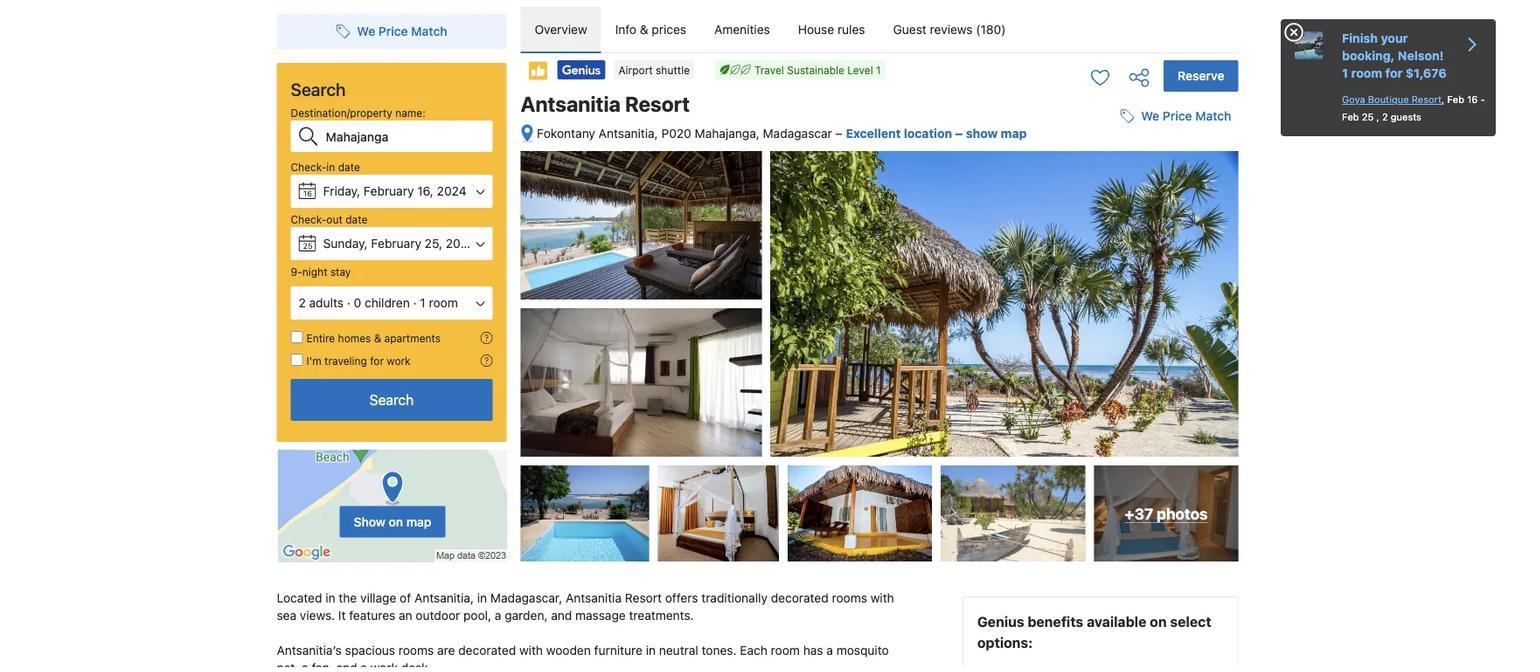 Task type: describe. For each thing, give the bounding box(es) containing it.
2 for 2 guests
[[1382, 111, 1388, 123]]

2 adults · 0 children · 1 room button
[[291, 287, 493, 320]]

date for check-out date
[[345, 213, 367, 226]]

1 vertical spatial the
[[1074, 266, 1094, 279]]

finish your booking, nelson! 1 room for $1,676
[[1342, 31, 1447, 80]]

amenities
[[714, 22, 770, 37]]

was
[[1101, 225, 1122, 238]]

the breakfast was exceptional. we ate at the restaurant seaside every morning and had fresh juice and pastries. the staff were happy to make anything special …
[[1025, 225, 1209, 292]]

180
[[1127, 188, 1145, 200]]

valign  initial image
[[528, 60, 549, 81]]

village
[[360, 592, 396, 606]]

each
[[740, 644, 768, 658]]

sunday, february 25, 2024
[[323, 236, 475, 251]]

and up to
[[1176, 252, 1195, 265]]

excellent location – show map button
[[846, 126, 1027, 141]]

price for we price match dropdown button to the top
[[378, 24, 408, 38]]

9-night stay
[[291, 266, 351, 278]]

2 · from the left
[[413, 296, 417, 310]]

nelson!
[[1398, 49, 1444, 63]]

0 vertical spatial ,
[[1442, 94, 1444, 105]]

options:
[[977, 635, 1033, 652]]

in left neutral
[[646, 644, 656, 658]]

name:
[[395, 107, 426, 119]]

has
[[803, 644, 823, 658]]

united
[[1061, 329, 1094, 342]]

airport shuttle
[[619, 64, 690, 76]]

antsanitia, inside located in the village of antsanitia, in madagascar, antsanitia resort offers traditionally decorated rooms with sea views. it features an outdoor pool, a garden, and massage treatments. antsanitia's spacious rooms are decorated with wooden furniture in neutral tones. each room has a mosquito net, a fan, and a work de
[[414, 592, 474, 606]]

of inside located in the village of antsanitia, in madagascar, antsanitia resort offers traditionally decorated rooms with sea views. it features an outdoor pool, a garden, and massage treatments. antsanitia's spacious rooms are decorated with wooden furniture in neutral tones. each room has a mosquito net, a fan, and a work de
[[400, 592, 411, 606]]

we for we price match dropdown button to the top
[[357, 24, 375, 38]]

massage
[[575, 609, 626, 623]]

pastries.
[[1025, 266, 1071, 279]]

house rules link
[[784, 7, 879, 52]]

info & prices link
[[601, 7, 700, 52]]

0 horizontal spatial decorated
[[458, 644, 516, 658]]

for inside search section
[[370, 355, 384, 367]]

an
[[399, 609, 412, 623]]

2 guests
[[1382, 111, 1421, 123]]

show on map
[[354, 515, 431, 529]]

0 vertical spatial with
[[870, 592, 894, 606]]

rules
[[838, 22, 865, 37]]

antsanitia inside located in the village of antsanitia, in madagascar, antsanitia resort offers traditionally decorated rooms with sea views. it features an outdoor pool, a garden, and massage treatments. antsanitia's spacious rooms are decorated with wooden furniture in neutral tones. each room has a mosquito net, a fan, and a work de
[[566, 592, 622, 606]]

0 horizontal spatial feb
[[1342, 111, 1359, 123]]

+37
[[1125, 505, 1153, 523]]

a right pool,
[[495, 609, 501, 623]]

the inside located in the village of antsanitia, in madagascar, antsanitia resort offers traditionally decorated rooms with sea views. it features an outdoor pool, a garden, and massage treatments. antsanitia's spacious rooms are decorated with wooden furniture in neutral tones. each room has a mosquito net, a fan, and a work de
[[339, 592, 357, 606]]

room inside finish your booking, nelson! 1 room for $1,676
[[1351, 66, 1382, 80]]

& inside search section
[[374, 332, 381, 344]]

1 inside finish your booking, nelson! 1 room for $1,676
[[1342, 66, 1348, 80]]

finish
[[1342, 31, 1378, 45]]

show
[[966, 126, 998, 141]]

goya
[[1342, 94, 1365, 105]]

genius benefits available on select options:
[[977, 614, 1211, 652]]

destination/property
[[291, 107, 392, 119]]

resort down airport shuttle
[[625, 92, 690, 116]]

staff
[[1018, 375, 1048, 389]]

16 inside search section
[[303, 189, 312, 198]]

features
[[349, 609, 395, 623]]

treatments.
[[629, 609, 694, 623]]

madagascar,
[[490, 592, 562, 606]]

check-out date
[[291, 213, 367, 226]]

outdoor
[[416, 609, 460, 623]]

exceptional.
[[1125, 225, 1189, 238]]

click to open map view image
[[521, 124, 534, 144]]

scored 9.1 element
[[1193, 368, 1221, 396]]

0 vertical spatial search
[[291, 79, 346, 99]]

2 adults · 0 children · 1 room
[[299, 296, 458, 310]]

goya boutique resort image
[[1295, 31, 1323, 59]]

spacious
[[345, 644, 395, 658]]

$1,676
[[1406, 66, 1447, 80]]

feb 16 - feb 25  ,
[[1342, 94, 1485, 123]]

night
[[302, 266, 327, 278]]

booking,
[[1342, 49, 1395, 63]]

mahajanga,
[[695, 126, 760, 141]]

check- for out
[[291, 213, 326, 226]]

benefits
[[1028, 614, 1083, 631]]

restaurant
[[1079, 238, 1133, 252]]

+37 photos
[[1125, 505, 1208, 523]]

children
[[365, 296, 410, 310]]

location
[[904, 126, 952, 141]]

airport
[[619, 64, 653, 76]]

rated excellent element
[[1018, 169, 1186, 190]]

scored 8.8 element
[[1193, 171, 1221, 199]]

we inside the breakfast was exceptional. we ate at the restaurant seaside every morning and had fresh juice and pastries. the staff were happy to make anything special …
[[1192, 225, 1209, 238]]

amenities link
[[700, 7, 784, 52]]

reviews inside excellent 180 reviews
[[1148, 188, 1186, 200]]

we price match inside search section
[[357, 24, 447, 38]]

resort inside located in the village of antsanitia, in madagascar, antsanitia resort offers traditionally decorated rooms with sea views. it features an outdoor pool, a garden, and massage treatments. antsanitia's spacious rooms are decorated with wooden furniture in neutral tones. each room has a mosquito net, a fan, and a work de
[[625, 592, 662, 606]]

every
[[1180, 238, 1209, 252]]

morning
[[1025, 252, 1069, 265]]

a down antsanitia's at the bottom
[[302, 661, 308, 669]]

1 horizontal spatial we price match button
[[1113, 101, 1238, 132]]

for inside finish your booking, nelson! 1 room for $1,676
[[1385, 66, 1403, 80]]

8.8
[[1196, 177, 1217, 194]]

1 vertical spatial we price match
[[1141, 109, 1231, 123]]

antsanitia's
[[277, 644, 342, 658]]

genius
[[977, 614, 1024, 631]]

america
[[1144, 329, 1185, 342]]

friday, february 16, 2024
[[323, 184, 466, 198]]

1 vertical spatial with
[[519, 644, 543, 658]]

2 for 2 adults · 0 children · 1 room
[[299, 296, 306, 310]]

furniture
[[594, 644, 643, 658]]

check-in date
[[291, 161, 360, 173]]

fresh
[[1118, 252, 1145, 265]]

next image
[[1223, 255, 1233, 265]]

apartments
[[384, 332, 441, 344]]

search button
[[291, 379, 493, 421]]

9-
[[291, 266, 302, 278]]

views.
[[300, 609, 335, 623]]

fan,
[[312, 661, 333, 669]]

friday,
[[323, 184, 360, 198]]

sea
[[277, 609, 296, 623]]

…
[[1146, 279, 1155, 292]]

juice
[[1148, 252, 1173, 265]]

on inside genius benefits available on select options:
[[1150, 614, 1167, 631]]

house
[[798, 22, 834, 37]]

we'll show you stays where you can have the entire place to yourself image
[[480, 332, 493, 344]]

united states of america
[[1061, 329, 1185, 342]]

traveling
[[324, 355, 367, 367]]

select
[[1170, 614, 1211, 631]]

0 vertical spatial rooms
[[832, 592, 867, 606]]

homes
[[338, 332, 371, 344]]

february for 25,
[[371, 236, 421, 251]]

at
[[1045, 238, 1055, 252]]

level
[[847, 64, 873, 76]]

1 inside dropdown button
[[420, 296, 426, 310]]

+37 photos link
[[1094, 466, 1238, 562]]

check- for in
[[291, 161, 326, 173]]

make
[[1025, 279, 1054, 292]]

goya boutique resort ,
[[1342, 94, 1447, 105]]

shuttle
[[656, 64, 690, 76]]

in inside search section
[[326, 161, 335, 173]]

i'm traveling for work
[[306, 355, 411, 367]]

0
[[354, 296, 361, 310]]

(180)
[[976, 22, 1006, 37]]

guest reviews (180)
[[893, 22, 1006, 37]]

adults
[[309, 296, 344, 310]]

match for right we price match dropdown button
[[1195, 109, 1231, 123]]

overview link
[[521, 7, 601, 52]]

sunday,
[[323, 236, 368, 251]]

fokontany antsanitia, p020 mahajanga, madagascar – excellent location – show map
[[537, 126, 1027, 141]]

room inside dropdown button
[[429, 296, 458, 310]]



Task type: locate. For each thing, give the bounding box(es) containing it.
25
[[1362, 111, 1374, 123], [303, 241, 313, 250]]

1 – from the left
[[835, 126, 842, 141]]

rooms up mosquito at bottom right
[[832, 592, 867, 606]]

breakfast
[[1049, 225, 1098, 238]]

0 horizontal spatial reviews
[[930, 22, 973, 37]]

sustainable
[[787, 64, 844, 76]]

25 inside feb 16 - feb 25  ,
[[1362, 111, 1374, 123]]

0 horizontal spatial 2
[[299, 296, 306, 310]]

happy
[[1153, 266, 1186, 279]]

1 vertical spatial 25
[[303, 241, 313, 250]]

search down i'm traveling for work
[[370, 392, 414, 409]]

antsanitia, down antsanitia resort
[[599, 126, 658, 141]]

located in the village of antsanitia, in madagascar, antsanitia resort offers traditionally decorated rooms with sea views. it features an outdoor pool, a garden, and massage treatments. antsanitia's spacious rooms are decorated with wooden furniture in neutral tones. each room has a mosquito net, a fan, and a work de
[[277, 592, 902, 669]]

· right the children
[[413, 296, 417, 310]]

rooms left "are"
[[398, 644, 434, 658]]

-
[[1481, 94, 1485, 105]]

1 horizontal spatial antsanitia,
[[599, 126, 658, 141]]

0 vertical spatial excellent
[[846, 126, 901, 141]]

1 horizontal spatial room
[[771, 644, 800, 658]]

1 horizontal spatial 1
[[876, 64, 881, 76]]

0 horizontal spatial we price match button
[[329, 16, 454, 47]]

price for right we price match dropdown button
[[1163, 109, 1192, 123]]

antsanitia, up outdoor on the left of page
[[414, 592, 474, 606]]

antsanitia up massage
[[566, 592, 622, 606]]

0 vertical spatial &
[[640, 22, 648, 37]]

1 vertical spatial price
[[1163, 109, 1192, 123]]

search up destination/property on the top
[[291, 79, 346, 99]]

1 vertical spatial feb
[[1342, 111, 1359, 123]]

photos
[[1157, 505, 1208, 523]]

0 vertical spatial date
[[338, 161, 360, 173]]

stay
[[330, 266, 351, 278]]

the
[[1025, 225, 1045, 238], [1074, 266, 1094, 279]]

room down the booking,
[[1351, 66, 1382, 80]]

destination/property name:
[[291, 107, 426, 119]]

with down garden,
[[519, 644, 543, 658]]

we'll show you stays where you can have the entire place to yourself image
[[480, 332, 493, 344]]

if you select this option, we'll show you popular business travel features like breakfast, wifi and free parking. image
[[480, 355, 493, 367], [480, 355, 493, 367]]

we up excellent 180 reviews
[[1141, 109, 1159, 123]]

reserve button
[[1164, 60, 1238, 92]]

of
[[1131, 329, 1141, 342], [400, 592, 411, 606]]

we for right we price match dropdown button
[[1141, 109, 1159, 123]]

1 vertical spatial decorated
[[458, 644, 516, 658]]

0 horizontal spatial search
[[291, 79, 346, 99]]

we up the every
[[1192, 225, 1209, 238]]

entire
[[306, 332, 335, 344]]

0 horizontal spatial –
[[835, 126, 842, 141]]

excellent up 180 at the top of page
[[1127, 171, 1186, 188]]

rooms
[[832, 592, 867, 606], [398, 644, 434, 658]]

available
[[1087, 614, 1147, 631]]

february left the 25,
[[371, 236, 421, 251]]

16 down check-in date
[[303, 189, 312, 198]]

1 horizontal spatial map
[[1001, 126, 1027, 141]]

work down spacious
[[370, 661, 398, 669]]

decorated up the has
[[771, 592, 829, 606]]

1 horizontal spatial match
[[1195, 109, 1231, 123]]

match
[[411, 24, 447, 38], [1195, 109, 1231, 123]]

· left "0"
[[347, 296, 350, 310]]

1 vertical spatial antsanitia
[[566, 592, 622, 606]]

0 vertical spatial for
[[1385, 66, 1403, 80]]

work inside search section
[[387, 355, 411, 367]]

are
[[437, 644, 455, 658]]

p020
[[661, 126, 691, 141]]

the
[[1058, 238, 1075, 252], [339, 592, 357, 606]]

2024 for friday, february 16, 2024
[[437, 184, 466, 198]]

2024 for sunday, february 25, 2024
[[446, 236, 475, 251]]

february left 16,
[[364, 184, 414, 198]]

february for 16,
[[364, 184, 414, 198]]

0 vertical spatial 2024
[[437, 184, 466, 198]]

date right out
[[345, 213, 367, 226]]

0 horizontal spatial we price match
[[357, 24, 447, 38]]

1 horizontal spatial the
[[1058, 238, 1075, 252]]

0 vertical spatial price
[[378, 24, 408, 38]]

2 horizontal spatial room
[[1351, 66, 1382, 80]]

1 horizontal spatial ·
[[413, 296, 417, 310]]

1 vertical spatial search
[[370, 392, 414, 409]]

in up pool,
[[477, 592, 487, 606]]

feb down goya
[[1342, 111, 1359, 123]]

25 up night
[[303, 241, 313, 250]]

0 horizontal spatial we
[[357, 24, 375, 38]]

1 horizontal spatial ,
[[1442, 94, 1444, 105]]

mosquito
[[836, 644, 889, 658]]

1 vertical spatial the
[[339, 592, 357, 606]]

1 vertical spatial february
[[371, 236, 421, 251]]

and right fan,
[[336, 661, 357, 669]]

match up the "name:"
[[411, 24, 447, 38]]

0 horizontal spatial 16
[[303, 189, 312, 198]]

price down 'reserve' button
[[1163, 109, 1192, 123]]

price up the "name:"
[[378, 24, 408, 38]]

0 vertical spatial reviews
[[930, 22, 973, 37]]

1 horizontal spatial decorated
[[771, 592, 829, 606]]

to
[[1189, 266, 1199, 279]]

1 right the children
[[420, 296, 426, 310]]

1 vertical spatial we
[[1141, 109, 1159, 123]]

resort down $1,676
[[1412, 94, 1442, 105]]

2024 right the 25,
[[446, 236, 475, 251]]

prices
[[652, 22, 686, 37]]

staff
[[1097, 266, 1121, 279]]

1 vertical spatial we price match button
[[1113, 101, 1238, 132]]

2 vertical spatial we
[[1192, 225, 1209, 238]]

1 horizontal spatial on
[[1150, 614, 1167, 631]]

the up ate
[[1025, 225, 1045, 238]]

room
[[1351, 66, 1382, 80], [429, 296, 458, 310], [771, 644, 800, 658]]

2 horizontal spatial 1
[[1342, 66, 1348, 80]]

we price match up the "name:"
[[357, 24, 447, 38]]

reviews right 180 at the top of page
[[1148, 188, 1186, 200]]

were
[[1125, 266, 1150, 279]]

room up apartments
[[429, 296, 458, 310]]

overview
[[535, 22, 587, 37]]

1 vertical spatial reviews
[[1148, 188, 1186, 200]]

1 vertical spatial map
[[406, 515, 431, 529]]

match inside search section
[[411, 24, 447, 38]]

in up "friday,"
[[326, 161, 335, 173]]

& right homes
[[374, 332, 381, 344]]

0 horizontal spatial of
[[400, 592, 411, 606]]

2 left adults
[[299, 296, 306, 310]]

of up an
[[400, 592, 411, 606]]

reviews
[[930, 22, 973, 37], [1148, 188, 1186, 200]]

1 horizontal spatial reviews
[[1148, 188, 1186, 200]]

room inside located in the village of antsanitia, in madagascar, antsanitia resort offers traditionally decorated rooms with sea views. it features an outdoor pool, a garden, and massage treatments. antsanitia's spacious rooms are decorated with wooden furniture in neutral tones. each room has a mosquito net, a fan, and a work de
[[771, 644, 800, 658]]

0 vertical spatial antsanitia
[[521, 92, 621, 116]]

net,
[[277, 661, 298, 669]]

for up goya boutique resort , in the top right of the page
[[1385, 66, 1403, 80]]

show
[[354, 515, 385, 529]]

pool,
[[463, 609, 491, 623]]

0 vertical spatial map
[[1001, 126, 1027, 141]]

date up "friday,"
[[338, 161, 360, 173]]

1 vertical spatial work
[[370, 661, 398, 669]]

1 vertical spatial match
[[1195, 109, 1231, 123]]

check- up "friday,"
[[291, 161, 326, 173]]

25 down goya
[[1362, 111, 1374, 123]]

anything
[[1057, 279, 1102, 292]]

boutique
[[1368, 94, 1409, 105]]

0 horizontal spatial &
[[374, 332, 381, 344]]

show on map button
[[277, 449, 508, 564], [340, 507, 445, 538]]

, down $1,676
[[1442, 94, 1444, 105]]

on left 'select'
[[1150, 614, 1167, 631]]

reserve
[[1178, 69, 1224, 83]]

of right states
[[1131, 329, 1141, 342]]

on inside search section
[[389, 515, 403, 529]]

1 vertical spatial ,
[[1376, 111, 1379, 123]]

in
[[326, 161, 335, 173], [325, 592, 335, 606], [477, 592, 487, 606], [646, 644, 656, 658]]

0 vertical spatial decorated
[[771, 592, 829, 606]]

1 check- from the top
[[291, 161, 326, 173]]

1 horizontal spatial –
[[955, 126, 963, 141]]

16 inside feb 16 - feb 25  ,
[[1467, 94, 1478, 105]]

2024
[[437, 184, 466, 198], [446, 236, 475, 251]]

1 horizontal spatial search
[[370, 392, 414, 409]]

excellent left location
[[846, 126, 901, 141]]

the down breakfast
[[1058, 238, 1075, 252]]

a right the has
[[826, 644, 833, 658]]

search section
[[270, 0, 514, 564]]

with up mosquito at bottom right
[[870, 592, 894, 606]]

we
[[357, 24, 375, 38], [1141, 109, 1159, 123], [1192, 225, 1209, 238]]

resort up treatments.
[[625, 592, 662, 606]]

0 vertical spatial we price match button
[[329, 16, 454, 47]]

feb left - at the right of the page
[[1447, 94, 1464, 105]]

located
[[277, 592, 322, 606]]

2024 right 16,
[[437, 184, 466, 198]]

work inside located in the village of antsanitia, in madagascar, antsanitia resort offers traditionally decorated rooms with sea views. it features an outdoor pool, a garden, and massage treatments. antsanitia's spacious rooms are decorated with wooden furniture in neutral tones. each room has a mosquito net, a fan, and a work de
[[370, 661, 398, 669]]

i'm
[[306, 355, 321, 367]]

,
[[1442, 94, 1444, 105], [1376, 111, 1379, 123]]

the up it
[[339, 592, 357, 606]]

1 right level
[[876, 64, 881, 76]]

guests
[[1391, 111, 1421, 123]]

1 horizontal spatial with
[[870, 592, 894, 606]]

1 horizontal spatial 2
[[1382, 111, 1388, 123]]

0 vertical spatial 16
[[1467, 94, 1478, 105]]

0 horizontal spatial ,
[[1376, 111, 1379, 123]]

2 vertical spatial room
[[771, 644, 800, 658]]

0 horizontal spatial excellent
[[846, 126, 901, 141]]

map
[[1001, 126, 1027, 141], [406, 515, 431, 529]]

·
[[347, 296, 350, 310], [413, 296, 417, 310]]

decorated down pool,
[[458, 644, 516, 658]]

25,
[[425, 236, 442, 251]]

1 horizontal spatial the
[[1074, 266, 1094, 279]]

it
[[338, 609, 346, 623]]

price
[[378, 24, 408, 38], [1163, 109, 1192, 123]]

– right madagascar
[[835, 126, 842, 141]]

0 horizontal spatial map
[[406, 515, 431, 529]]

0 horizontal spatial room
[[429, 296, 458, 310]]

0 vertical spatial february
[[364, 184, 414, 198]]

reviews left (180)
[[930, 22, 973, 37]]

had
[[1095, 252, 1114, 265]]

date for check-in date
[[338, 161, 360, 173]]

0 horizontal spatial on
[[389, 515, 403, 529]]

16 left - at the right of the page
[[1467, 94, 1478, 105]]

fokontany
[[537, 126, 595, 141]]

0 vertical spatial we price match
[[357, 24, 447, 38]]

guest
[[893, 22, 927, 37]]

– left show
[[955, 126, 963, 141]]

0 horizontal spatial rooms
[[398, 644, 434, 658]]

1 vertical spatial 16
[[303, 189, 312, 198]]

0 vertical spatial the
[[1058, 238, 1075, 252]]

and left had in the top right of the page
[[1072, 252, 1092, 265]]

, inside feb 16 - feb 25  ,
[[1376, 111, 1379, 123]]

0 horizontal spatial match
[[411, 24, 447, 38]]

0 horizontal spatial the
[[1025, 225, 1045, 238]]

0 horizontal spatial ·
[[347, 296, 350, 310]]

for down entire homes & apartments
[[370, 355, 384, 367]]

2 check- from the top
[[291, 213, 326, 226]]

1 horizontal spatial for
[[1385, 66, 1403, 80]]

0 horizontal spatial 1
[[420, 296, 426, 310]]

1 horizontal spatial of
[[1131, 329, 1141, 342]]

1 horizontal spatial 16
[[1467, 94, 1478, 105]]

2 – from the left
[[955, 126, 963, 141]]

0 vertical spatial check-
[[291, 161, 326, 173]]

madagascar
[[763, 126, 832, 141]]

1 up goya
[[1342, 66, 1348, 80]]

1 horizontal spatial we
[[1141, 109, 1159, 123]]

1 horizontal spatial 25
[[1362, 111, 1374, 123]]

1 vertical spatial &
[[374, 332, 381, 344]]

and right garden,
[[551, 609, 572, 623]]

0 horizontal spatial antsanitia,
[[414, 592, 474, 606]]

1 · from the left
[[347, 296, 350, 310]]

guest reviews (180) link
[[879, 7, 1020, 52]]

1 horizontal spatial excellent
[[1127, 171, 1186, 188]]

we up destination/property name:
[[357, 24, 375, 38]]

with
[[870, 592, 894, 606], [519, 644, 543, 658]]

in up views.
[[325, 592, 335, 606]]

match for we price match dropdown button to the top
[[411, 24, 447, 38]]

1 horizontal spatial feb
[[1447, 94, 1464, 105]]

1 vertical spatial rooms
[[398, 644, 434, 658]]

we price match button up the "name:"
[[329, 16, 454, 47]]

we inside search section
[[357, 24, 375, 38]]

we price match button down 'reserve' button
[[1113, 101, 1238, 132]]

we price match down 'reserve' button
[[1141, 109, 1231, 123]]

a down spacious
[[361, 661, 367, 669]]

previous image
[[1006, 255, 1016, 265]]

map inside search section
[[406, 515, 431, 529]]

work down apartments
[[387, 355, 411, 367]]

the inside the breakfast was exceptional. we ate at the restaurant seaside every morning and had fresh juice and pastries. the staff were happy to make anything special …
[[1058, 238, 1075, 252]]

& right info
[[640, 22, 648, 37]]

tones.
[[702, 644, 737, 658]]

check- down "friday,"
[[291, 213, 326, 226]]

wooden
[[546, 644, 591, 658]]

1 horizontal spatial price
[[1163, 109, 1192, 123]]

a
[[495, 609, 501, 623], [826, 644, 833, 658], [302, 661, 308, 669], [361, 661, 367, 669]]

search inside button
[[370, 392, 414, 409]]

room left the has
[[771, 644, 800, 658]]

25 inside search section
[[303, 241, 313, 250]]

the up anything on the right
[[1074, 266, 1094, 279]]

states
[[1097, 329, 1128, 342]]

1 vertical spatial date
[[345, 213, 367, 226]]

0 horizontal spatial for
[[370, 355, 384, 367]]

antsanitia up fokontany
[[521, 92, 621, 116]]

match down 'reserve' button
[[1195, 109, 1231, 123]]

1 horizontal spatial rooms
[[832, 592, 867, 606]]

0 vertical spatial 2
[[1382, 111, 1388, 123]]

garden,
[[505, 609, 548, 623]]

, down boutique
[[1376, 111, 1379, 123]]

9.1
[[1198, 374, 1216, 390]]

0 vertical spatial antsanitia,
[[599, 126, 658, 141]]

ate
[[1025, 238, 1042, 252]]

0 vertical spatial on
[[389, 515, 403, 529]]

1 vertical spatial on
[[1150, 614, 1167, 631]]

price inside search section
[[378, 24, 408, 38]]

0 vertical spatial of
[[1131, 329, 1141, 342]]

2 down boutique
[[1382, 111, 1388, 123]]

2 inside dropdown button
[[299, 296, 306, 310]]

on right show
[[389, 515, 403, 529]]

neutral
[[659, 644, 698, 658]]

Where are you going? field
[[319, 121, 493, 152]]

1 vertical spatial excellent
[[1127, 171, 1186, 188]]

0 vertical spatial room
[[1351, 66, 1382, 80]]

house rules
[[798, 22, 865, 37]]



Task type: vqa. For each thing, say whether or not it's contained in the screenshot.
FAQs,
no



